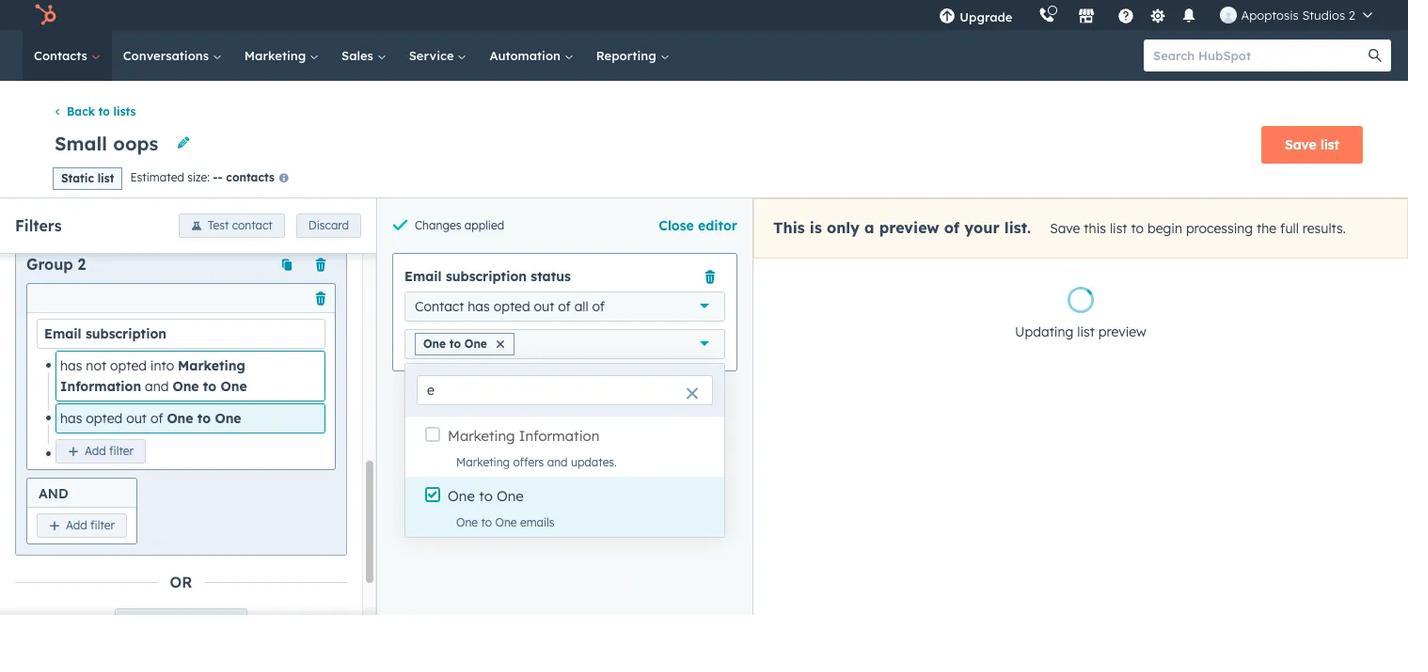 Task type: describe. For each thing, give the bounding box(es) containing it.
row group containing marketing information
[[405, 417, 724, 539]]

test contact
[[208, 218, 273, 232]]

marketing information inside row group
[[448, 427, 600, 445]]

opted for into
[[110, 357, 147, 374]]

conversations
[[123, 48, 212, 63]]

information inside row group
[[519, 427, 600, 445]]

back to lists link
[[53, 105, 136, 119]]

discard button
[[296, 213, 361, 238]]

subscription for has
[[446, 268, 527, 285]]

email for email subscription
[[44, 325, 81, 342]]

list.
[[1005, 218, 1031, 237]]

apoptosis studios 2
[[1241, 8, 1356, 23]]

hubspot link
[[23, 4, 71, 26]]

calling icon image
[[1039, 8, 1056, 24]]

sales
[[342, 48, 377, 63]]

and for and one to one
[[145, 378, 169, 395]]

to inside dropdown button
[[450, 337, 461, 351]]

opted for out
[[494, 298, 530, 315]]

reporting link
[[585, 30, 681, 81]]

not
[[86, 357, 106, 374]]

of left 'your'
[[944, 218, 960, 237]]

service link
[[398, 30, 478, 81]]

2 vertical spatial opted
[[86, 410, 123, 427]]

save list button
[[1262, 126, 1363, 164]]

email for email subscription status
[[405, 268, 442, 285]]

List name field
[[53, 131, 165, 156]]

save list banner
[[45, 120, 1363, 166]]

0 horizontal spatial information
[[60, 378, 141, 395]]

a
[[865, 218, 875, 237]]

full
[[1281, 220, 1299, 237]]

email subscription
[[44, 325, 167, 342]]

list for save list
[[1321, 136, 1340, 153]]

estimated
[[130, 171, 184, 185]]

preview inside status
[[1099, 323, 1147, 340]]

has opted out of one to one
[[60, 410, 241, 427]]

offers
[[513, 455, 544, 469]]

1 - from the left
[[213, 171, 218, 185]]

tara schultz image
[[1221, 7, 1238, 24]]

1 vertical spatial add filter button
[[37, 514, 127, 539]]

updating
[[1015, 323, 1074, 340]]

out inside popup button
[[534, 298, 554, 315]]

estimated size: -- contacts
[[130, 171, 275, 185]]

reporting
[[596, 48, 660, 63]]

this is only a preview of your list.
[[773, 218, 1031, 237]]

contacts
[[34, 48, 91, 63]]

save for save this list to begin processing the full results.
[[1050, 220, 1080, 237]]

emails
[[520, 516, 555, 530]]

contact has opted out of all of button
[[405, 291, 725, 321]]

editor
[[698, 217, 738, 234]]

marketplaces button
[[1067, 0, 1107, 30]]

results.
[[1303, 220, 1346, 237]]

upgrade
[[960, 9, 1013, 24]]

one to one button
[[405, 326, 725, 359]]

static
[[61, 171, 94, 185]]

help button
[[1111, 0, 1143, 30]]

and for and
[[39, 485, 68, 502]]

of left all
[[558, 298, 571, 315]]

marketing up offers on the bottom left of page
[[448, 427, 515, 445]]

applied
[[465, 218, 504, 233]]

contact has opted out of all of
[[415, 298, 605, 315]]

studios
[[1302, 8, 1346, 23]]

automation
[[490, 48, 564, 63]]

marketing link
[[233, 30, 330, 81]]

to inside page section element
[[98, 105, 110, 119]]

marketing left offers on the bottom left of page
[[456, 455, 510, 469]]

static list
[[61, 171, 114, 185]]

add for add filter button to the top
[[85, 444, 106, 458]]

apoptosis
[[1241, 8, 1299, 23]]

into
[[150, 357, 174, 374]]

test contact button
[[179, 213, 285, 238]]

to up has opted out of one to one
[[203, 378, 217, 395]]

test
[[208, 218, 229, 232]]

0 horizontal spatial marketing information
[[60, 357, 245, 395]]

contact
[[415, 298, 464, 315]]

all
[[575, 298, 589, 315]]

0 vertical spatial preview
[[879, 218, 940, 237]]

list for static list
[[97, 171, 114, 185]]

list right this
[[1110, 220, 1128, 237]]

add filter for add filter button to the top
[[85, 444, 134, 458]]

1 vertical spatial 2
[[78, 255, 86, 274]]

0 horizontal spatial out
[[126, 410, 147, 427]]

upgrade image
[[939, 8, 956, 25]]

one to one emails
[[456, 516, 555, 530]]

page section element
[[0, 81, 1408, 197]]

marketing inside marketing link
[[244, 48, 310, 63]]

add filter for bottom add filter button
[[66, 519, 115, 533]]

and inside row group
[[547, 455, 568, 469]]

group
[[26, 255, 73, 274]]

close editor
[[659, 217, 738, 234]]

status
[[531, 268, 571, 285]]

marketing offers and updates.
[[456, 455, 617, 469]]

1 vertical spatial filter
[[90, 519, 115, 533]]

one to one inside row group
[[448, 487, 524, 505]]

discard
[[308, 218, 349, 232]]



Task type: vqa. For each thing, say whether or not it's contained in the screenshot.
and's and
yes



Task type: locate. For each thing, give the bounding box(es) containing it.
preview right a
[[879, 218, 940, 237]]

add filter button
[[56, 439, 146, 464], [37, 514, 127, 539]]

1 horizontal spatial out
[[534, 298, 554, 315]]

and one to one
[[141, 378, 247, 395]]

this
[[773, 218, 805, 237]]

email up has not opted into
[[44, 325, 81, 342]]

menu
[[926, 0, 1386, 30]]

1 vertical spatial save
[[1050, 220, 1080, 237]]

1 vertical spatial subscription
[[85, 325, 167, 342]]

changes applied
[[415, 218, 504, 233]]

service
[[409, 48, 458, 63]]

to left begin
[[1131, 220, 1144, 237]]

save
[[1285, 136, 1317, 153], [1050, 220, 1080, 237]]

and
[[145, 378, 169, 395], [547, 455, 568, 469], [39, 485, 68, 502]]

0 horizontal spatial and
[[39, 485, 68, 502]]

to down contact
[[450, 337, 461, 351]]

0 horizontal spatial email
[[44, 325, 81, 342]]

menu item
[[1026, 0, 1030, 30]]

1 vertical spatial one to one
[[448, 487, 524, 505]]

0 vertical spatial add filter
[[85, 444, 134, 458]]

to up the one to one emails
[[479, 487, 493, 505]]

save for save list
[[1285, 136, 1317, 153]]

preview right updating
[[1099, 323, 1147, 340]]

1 vertical spatial has
[[60, 357, 82, 374]]

0 vertical spatial email
[[405, 268, 442, 285]]

1 vertical spatial opted
[[110, 357, 147, 374]]

automation link
[[478, 30, 585, 81]]

group 2
[[26, 255, 86, 274]]

updating list preview status
[[1008, 287, 1154, 343]]

opted inside popup button
[[494, 298, 530, 315]]

-
[[213, 171, 218, 185], [218, 171, 223, 185]]

information down not
[[60, 378, 141, 395]]

has for has opted out of one to one
[[60, 410, 82, 427]]

add filter
[[85, 444, 134, 458], [66, 519, 115, 533]]

list right static
[[97, 171, 114, 185]]

processing
[[1186, 220, 1253, 237]]

1 vertical spatial and
[[547, 455, 568, 469]]

2 inside popup button
[[1349, 8, 1356, 23]]

lists
[[113, 105, 136, 119]]

updating list preview
[[1015, 323, 1147, 340]]

one to one
[[423, 337, 487, 351], [448, 487, 524, 505]]

filters
[[15, 216, 62, 235]]

0 vertical spatial information
[[60, 378, 141, 395]]

0 horizontal spatial save
[[1050, 220, 1080, 237]]

0 vertical spatial has
[[468, 298, 490, 315]]

1 horizontal spatial 2
[[1349, 8, 1356, 23]]

search image
[[1369, 49, 1382, 62]]

2 horizontal spatial and
[[547, 455, 568, 469]]

list right updating
[[1077, 323, 1095, 340]]

sales link
[[330, 30, 398, 81]]

has inside contact has opted out of all of popup button
[[468, 298, 490, 315]]

list inside button
[[1321, 136, 1340, 153]]

0 vertical spatial filter
[[109, 444, 134, 458]]

opted down email subscription status at the left top of page
[[494, 298, 530, 315]]

1 vertical spatial add
[[66, 519, 87, 533]]

1 vertical spatial preview
[[1099, 323, 1147, 340]]

filter
[[109, 444, 134, 458], [90, 519, 115, 533]]

begin
[[1148, 220, 1183, 237]]

save inside button
[[1285, 136, 1317, 153]]

save up "full"
[[1285, 136, 1317, 153]]

of down the and one to one
[[150, 410, 163, 427]]

0 vertical spatial one to one
[[423, 337, 487, 351]]

0 horizontal spatial subscription
[[85, 325, 167, 342]]

list for updating list preview
[[1077, 323, 1095, 340]]

out
[[534, 298, 554, 315], [126, 410, 147, 427]]

Search search field
[[417, 375, 713, 405]]

back to lists
[[67, 105, 136, 119]]

notifications button
[[1174, 0, 1206, 30]]

changes
[[415, 218, 461, 233]]

subscription up has not opted into
[[85, 325, 167, 342]]

row group
[[405, 417, 724, 539]]

opted
[[494, 298, 530, 315], [110, 357, 147, 374], [86, 410, 123, 427]]

one to one inside dropdown button
[[423, 337, 487, 351]]

menu containing apoptosis studios 2
[[926, 0, 1386, 30]]

add for bottom add filter button
[[66, 519, 87, 533]]

1 horizontal spatial save
[[1285, 136, 1317, 153]]

is
[[810, 218, 822, 237]]

hubspot image
[[34, 4, 56, 26]]

close
[[659, 217, 694, 234]]

0 vertical spatial out
[[534, 298, 554, 315]]

information
[[60, 378, 141, 395], [519, 427, 600, 445]]

marketing up the and one to one
[[178, 357, 245, 374]]

settings image
[[1150, 8, 1167, 25]]

opted down not
[[86, 410, 123, 427]]

out down has not opted into
[[126, 410, 147, 427]]

has for has not opted into
[[60, 357, 82, 374]]

1 horizontal spatial subscription
[[446, 268, 527, 285]]

preview
[[879, 218, 940, 237], [1099, 323, 1147, 340]]

marketing information
[[60, 357, 245, 395], [448, 427, 600, 445]]

has not opted into
[[60, 357, 178, 374]]

size:
[[187, 171, 210, 185]]

0 vertical spatial add filter button
[[56, 439, 146, 464]]

1 vertical spatial information
[[519, 427, 600, 445]]

one to one up the one to one emails
[[448, 487, 524, 505]]

marketing information up offers on the bottom left of page
[[448, 427, 600, 445]]

2
[[1349, 8, 1356, 23], [78, 255, 86, 274]]

marketing left sales
[[244, 48, 310, 63]]

opted right not
[[110, 357, 147, 374]]

2 right group
[[78, 255, 86, 274]]

1 vertical spatial out
[[126, 410, 147, 427]]

list inside status
[[1077, 323, 1095, 340]]

or
[[170, 573, 192, 592]]

this
[[1084, 220, 1106, 237]]

apoptosis studios 2 button
[[1209, 0, 1384, 30]]

your
[[964, 218, 1000, 237]]

to left lists
[[98, 105, 110, 119]]

subscription for not
[[85, 325, 167, 342]]

marketing
[[244, 48, 310, 63], [178, 357, 245, 374], [448, 427, 515, 445], [456, 455, 510, 469]]

0 vertical spatial 2
[[1349, 8, 1356, 23]]

close editor button
[[659, 214, 738, 237]]

2 vertical spatial has
[[60, 410, 82, 427]]

has down has not opted into
[[60, 410, 82, 427]]

one to one down contact
[[423, 337, 487, 351]]

search button
[[1359, 40, 1391, 71]]

Search HubSpot search field
[[1144, 40, 1374, 71]]

2 right studios
[[1349, 8, 1356, 23]]

save left this
[[1050, 220, 1080, 237]]

list up results. at the right top of page
[[1321, 136, 1340, 153]]

calling icon button
[[1032, 3, 1064, 27]]

0 horizontal spatial preview
[[879, 218, 940, 237]]

1 vertical spatial marketing information
[[448, 427, 600, 445]]

1 vertical spatial email
[[44, 325, 81, 342]]

0 vertical spatial subscription
[[446, 268, 527, 285]]

0 vertical spatial add
[[85, 444, 106, 458]]

marketplaces image
[[1079, 8, 1095, 25]]

contacts link
[[23, 30, 112, 81]]

subscription up contact has opted out of all of
[[446, 268, 527, 285]]

1 horizontal spatial and
[[145, 378, 169, 395]]

save this list to begin processing the full results.
[[1050, 220, 1346, 237]]

0 vertical spatial save
[[1285, 136, 1317, 153]]

2 vertical spatial and
[[39, 485, 68, 502]]

to left emails
[[481, 516, 492, 530]]

has left not
[[60, 357, 82, 374]]

contact
[[232, 218, 273, 232]]

subscription
[[446, 268, 527, 285], [85, 325, 167, 342]]

contacts
[[226, 171, 275, 185]]

email
[[405, 268, 442, 285], [44, 325, 81, 342]]

email up contact
[[405, 268, 442, 285]]

marketing information up has opted out of one to one
[[60, 357, 245, 395]]

0 vertical spatial and
[[145, 378, 169, 395]]

settings link
[[1146, 5, 1170, 25]]

1 horizontal spatial marketing information
[[448, 427, 600, 445]]

only
[[827, 218, 860, 237]]

close image
[[497, 340, 504, 348]]

the
[[1257, 220, 1277, 237]]

2 - from the left
[[218, 171, 223, 185]]

1 vertical spatial add filter
[[66, 519, 115, 533]]

0 vertical spatial marketing information
[[60, 357, 245, 395]]

1 horizontal spatial information
[[519, 427, 600, 445]]

information up marketing offers and updates.
[[519, 427, 600, 445]]

has down email subscription status at the left top of page
[[468, 298, 490, 315]]

clear input image
[[686, 387, 699, 401]]

1 horizontal spatial preview
[[1099, 323, 1147, 340]]

email subscription status
[[405, 268, 571, 285]]

out down the status
[[534, 298, 554, 315]]

0 vertical spatial opted
[[494, 298, 530, 315]]

back
[[67, 105, 95, 119]]

1 horizontal spatial email
[[405, 268, 442, 285]]

updates.
[[571, 455, 617, 469]]

help image
[[1118, 8, 1135, 25]]

save list
[[1285, 136, 1340, 153]]

notifications image
[[1181, 8, 1198, 25]]

to down the and one to one
[[197, 410, 211, 427]]

add
[[85, 444, 106, 458], [66, 519, 87, 533]]

0 horizontal spatial 2
[[78, 255, 86, 274]]

has
[[468, 298, 490, 315], [60, 357, 82, 374], [60, 410, 82, 427]]

of right all
[[592, 298, 605, 315]]

conversations link
[[112, 30, 233, 81]]



